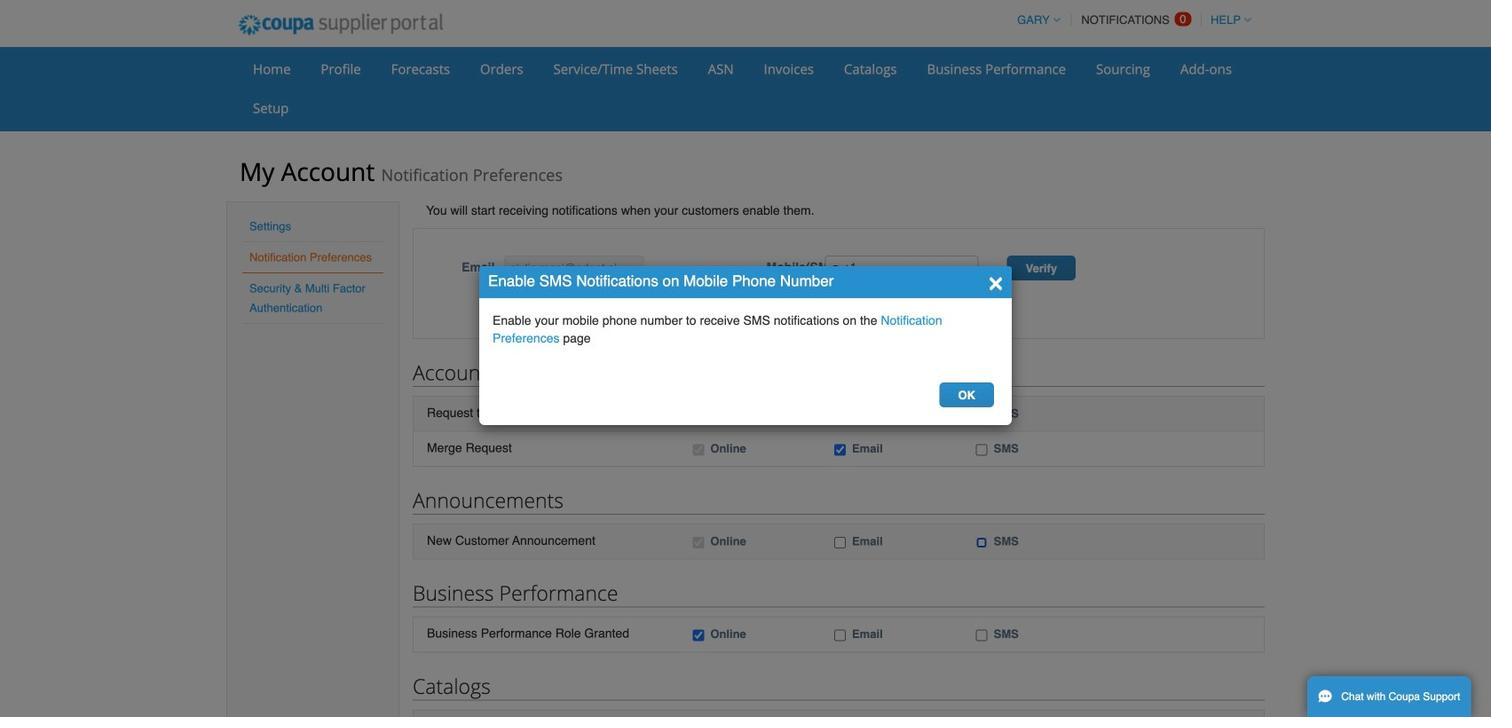 Task type: vqa. For each thing, say whether or not it's contained in the screenshot.
is for Is a physical security policy in place?
no



Task type: locate. For each thing, give the bounding box(es) containing it.
None text field
[[505, 256, 644, 281]]

None checkbox
[[976, 409, 988, 421], [976, 537, 988, 549], [834, 630, 846, 642], [976, 409, 988, 421], [976, 537, 988, 549], [834, 630, 846, 642]]

None checkbox
[[693, 409, 704, 421], [834, 409, 846, 421], [693, 444, 704, 456], [834, 444, 846, 456], [976, 444, 988, 456], [693, 537, 704, 549], [834, 537, 846, 549], [693, 630, 704, 642], [976, 630, 988, 642], [693, 409, 704, 421], [834, 409, 846, 421], [693, 444, 704, 456], [834, 444, 846, 456], [976, 444, 988, 456], [693, 537, 704, 549], [834, 537, 846, 549], [693, 630, 704, 642], [976, 630, 988, 642]]

coupa supplier portal image
[[226, 3, 455, 47]]



